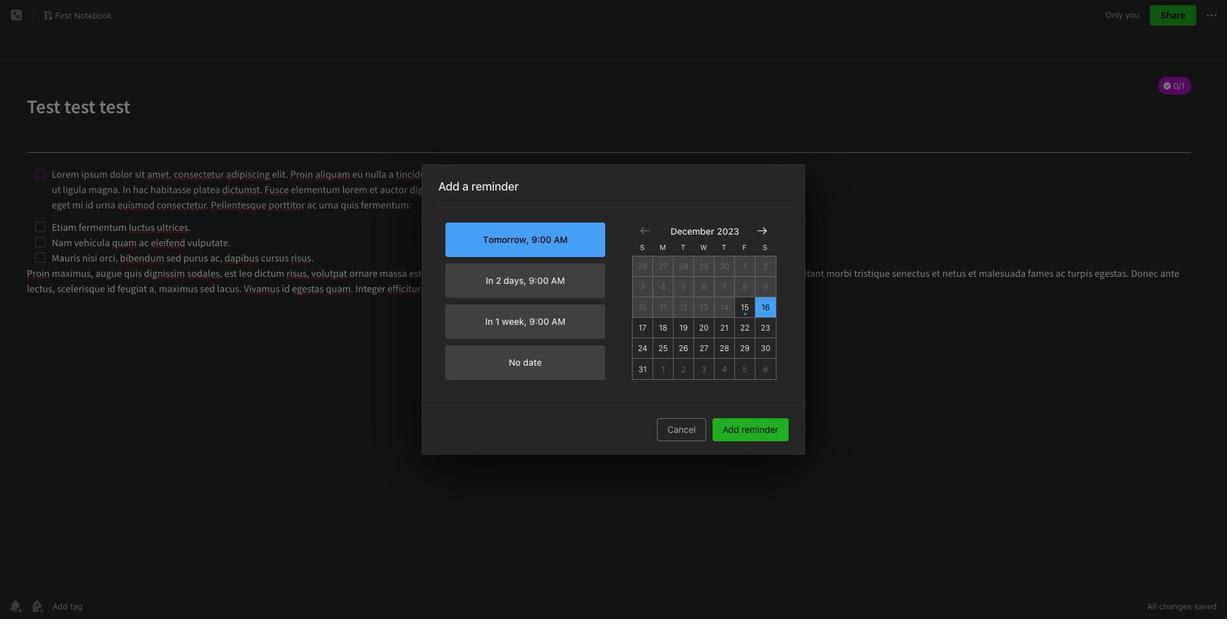 Task type: describe. For each thing, give the bounding box(es) containing it.
3 for rightmost 3 button
[[702, 364, 707, 374]]

2 t from the left
[[722, 243, 727, 251]]

1 vertical spatial 1 button
[[654, 359, 674, 379]]

week,
[[502, 316, 527, 327]]

cancel button
[[658, 418, 707, 441]]

0 horizontal spatial 2
[[496, 275, 502, 286]]

11
[[660, 303, 667, 312]]

1 horizontal spatial 30 button
[[756, 338, 776, 359]]

7
[[723, 282, 727, 292]]

date
[[523, 357, 542, 368]]

you
[[1126, 10, 1140, 20]]

1 vertical spatial 6
[[764, 364, 769, 374]]

no date button
[[446, 345, 606, 380]]

24
[[638, 343, 648, 353]]

cancel
[[668, 424, 696, 435]]

21 button
[[715, 318, 735, 338]]

27 for 27 button to the left
[[659, 262, 668, 271]]

all changes saved
[[1148, 601, 1218, 611]]

in for in 1 week, 9:00 am
[[486, 316, 493, 327]]

december
[[671, 225, 715, 236]]

days,
[[504, 275, 527, 286]]

w
[[701, 243, 708, 251]]

11 button
[[654, 297, 674, 318]]

30 for top 30 button
[[720, 262, 730, 271]]

1 vertical spatial 4 button
[[715, 359, 735, 379]]

0 horizontal spatial 6
[[702, 282, 707, 292]]

1 vertical spatial 26 button
[[674, 338, 695, 359]]

2023 field
[[715, 224, 740, 238]]

add tag image
[[29, 599, 45, 614]]

1 vertical spatial 26
[[679, 343, 689, 353]]

0 vertical spatial 26
[[638, 262, 648, 271]]

20
[[700, 323, 709, 333]]

2 s from the left
[[763, 243, 768, 251]]

1 horizontal spatial 28
[[720, 343, 730, 353]]

31
[[639, 364, 647, 374]]

m
[[660, 243, 666, 251]]

all
[[1148, 601, 1158, 611]]

2 for leftmost 2 button
[[682, 364, 686, 374]]

in 1 week, 9:00 am button
[[446, 304, 606, 339]]

in 1 week, 9:00 am
[[486, 316, 566, 327]]

21
[[721, 323, 729, 333]]

22 button
[[735, 318, 756, 338]]

1 vertical spatial 5
[[743, 364, 748, 374]]

0 vertical spatial 28 button
[[674, 256, 695, 277]]

1 horizontal spatial 2 button
[[756, 256, 776, 277]]

31 button
[[633, 359, 654, 379]]

share
[[1161, 10, 1186, 20]]

15 button
[[735, 297, 756, 318]]

2 horizontal spatial 1
[[744, 262, 747, 271]]

16
[[762, 303, 770, 312]]

0 vertical spatial 6 button
[[695, 277, 715, 297]]

0 horizontal spatial 4 button
[[654, 277, 674, 297]]

add reminder
[[723, 424, 779, 435]]

1 inside in 1 week, 9:00 am button
[[496, 316, 500, 327]]

12
[[680, 303, 688, 312]]

9:00 for days,
[[529, 275, 549, 286]]

first notebook
[[55, 10, 112, 20]]

10 button
[[633, 297, 654, 318]]

1 vertical spatial 5 button
[[735, 359, 756, 379]]

27 for bottom 27 button
[[700, 343, 709, 353]]

add a reminder image
[[8, 599, 23, 614]]

9:00 for week,
[[530, 316, 550, 327]]

add a reminder
[[439, 180, 519, 193]]

0 horizontal spatial 28
[[679, 262, 689, 271]]



Task type: vqa. For each thing, say whether or not it's contained in the screenshot.
reminder inside button
yes



Task type: locate. For each thing, give the bounding box(es) containing it.
t down 2023 'field'
[[722, 243, 727, 251]]

s right 'f'
[[763, 243, 768, 251]]

28 down 'december' field
[[679, 262, 689, 271]]

a
[[463, 180, 469, 193]]

1 vertical spatial 27 button
[[695, 338, 715, 359]]

9:00
[[529, 275, 549, 286], [530, 316, 550, 327]]

3 up the 10
[[641, 282, 645, 292]]

december 2023
[[671, 225, 740, 236]]

in
[[486, 275, 494, 286], [486, 316, 493, 327]]

26 button up the 10
[[633, 256, 654, 277]]

27
[[659, 262, 668, 271], [700, 343, 709, 353]]

am right the days,
[[551, 275, 565, 286]]

27 button down 20
[[695, 338, 715, 359]]

26 button down '19'
[[674, 338, 695, 359]]

23 button
[[756, 318, 776, 338]]

0 horizontal spatial 30
[[720, 262, 730, 271]]

t
[[681, 243, 686, 251], [722, 243, 727, 251]]

2023
[[717, 225, 740, 236]]

1 vertical spatial 30
[[761, 343, 771, 353]]

3 down the 20 button
[[702, 364, 707, 374]]

5 down 22 button on the bottom right of page
[[743, 364, 748, 374]]

3 button up the 10
[[633, 277, 654, 297]]

3 button
[[633, 277, 654, 297], [695, 359, 715, 379]]

2 for rightmost 2 button
[[764, 262, 769, 271]]

6 button down 23 button
[[756, 359, 776, 379]]

in inside button
[[486, 275, 494, 286]]

2 button
[[756, 256, 776, 277], [674, 359, 695, 379]]

28
[[679, 262, 689, 271], [720, 343, 730, 353]]

2 horizontal spatial 2
[[764, 262, 769, 271]]

1 vertical spatial 28
[[720, 343, 730, 353]]

1 vertical spatial 4
[[722, 364, 727, 374]]

4
[[661, 282, 666, 292], [722, 364, 727, 374]]

1 horizontal spatial 3 button
[[695, 359, 715, 379]]

in 2 days, 9:00 am
[[486, 275, 565, 286]]

29 button down '22'
[[735, 338, 756, 359]]

5 button down 22 button on the bottom right of page
[[735, 359, 756, 379]]

27 down the 20 button
[[700, 343, 709, 353]]

7 button
[[715, 277, 735, 297]]

5 up 12
[[682, 282, 686, 292]]

29 button down w
[[695, 256, 715, 277]]

in 2 days, 9:00 am button
[[446, 263, 606, 298]]

first notebook button
[[39, 6, 117, 24]]

1 s from the left
[[640, 243, 645, 251]]

1 vertical spatial add
[[723, 424, 740, 435]]

29 for the bottom 29 button
[[741, 343, 750, 353]]

1 horizontal spatial 28 button
[[715, 338, 735, 359]]

changes
[[1160, 601, 1193, 611]]

saved
[[1195, 601, 1218, 611]]

29 down w
[[700, 262, 709, 271]]

0 horizontal spatial 5 button
[[674, 277, 695, 297]]

1 vertical spatial 29 button
[[735, 338, 756, 359]]

1 horizontal spatial t
[[722, 243, 727, 251]]

1 vertical spatial 2
[[496, 275, 502, 286]]

1 horizontal spatial 29
[[741, 343, 750, 353]]

1 vertical spatial 27
[[700, 343, 709, 353]]

1 horizontal spatial reminder
[[742, 424, 779, 435]]

1 vertical spatial am
[[552, 316, 566, 327]]

6
[[702, 282, 707, 292], [764, 364, 769, 374]]

December field
[[669, 224, 715, 238]]

13 button
[[695, 297, 715, 318]]

notebook
[[74, 10, 112, 20]]

4 button
[[654, 277, 674, 297], [715, 359, 735, 379]]

28 button down "21"
[[715, 338, 735, 359]]

9:00 right week,
[[530, 316, 550, 327]]

0 horizontal spatial 1
[[496, 316, 500, 327]]

0 horizontal spatial 29
[[700, 262, 709, 271]]

9:00 inside button
[[529, 275, 549, 286]]

3 button down the 20 button
[[695, 359, 715, 379]]

0 vertical spatial 30 button
[[715, 256, 735, 277]]

6 button
[[695, 277, 715, 297], [756, 359, 776, 379]]

first
[[55, 10, 72, 20]]

22
[[741, 323, 750, 333]]

5 button up 12
[[674, 277, 695, 297]]

add inside "button"
[[723, 424, 740, 435]]

f
[[743, 243, 747, 251]]

1
[[744, 262, 747, 271], [496, 316, 500, 327], [662, 364, 665, 374]]

3 for the leftmost 3 button
[[641, 282, 645, 292]]

0 horizontal spatial 4
[[661, 282, 666, 292]]

0 horizontal spatial 2 button
[[674, 359, 695, 379]]

only
[[1106, 10, 1124, 20]]

1 horizontal spatial 6 button
[[756, 359, 776, 379]]

27 button
[[654, 256, 674, 277], [695, 338, 715, 359]]

1 horizontal spatial 30
[[761, 343, 771, 353]]

9 button
[[756, 277, 776, 297]]

0 horizontal spatial 6 button
[[695, 277, 715, 297]]

in for in 2 days, 9:00 am
[[486, 275, 494, 286]]

9:00 right the days,
[[529, 275, 549, 286]]

19
[[680, 323, 688, 333]]

1 horizontal spatial 26 button
[[674, 338, 695, 359]]

2 left the days,
[[496, 275, 502, 286]]

0 horizontal spatial 26 button
[[633, 256, 654, 277]]

1 horizontal spatial 29 button
[[735, 338, 756, 359]]

18
[[659, 323, 668, 333]]

30 button down 23
[[756, 338, 776, 359]]

30 up 7
[[720, 262, 730, 271]]

0 horizontal spatial reminder
[[472, 180, 519, 193]]

15
[[741, 303, 750, 312]]

1 vertical spatial 9:00
[[530, 316, 550, 327]]

0 vertical spatial 1
[[744, 262, 747, 271]]

0 vertical spatial reminder
[[472, 180, 519, 193]]

6 button left 7
[[695, 277, 715, 297]]

note window element
[[0, 0, 1228, 619]]

1 vertical spatial 3
[[702, 364, 707, 374]]

0 horizontal spatial 3 button
[[633, 277, 654, 297]]

add
[[439, 180, 460, 193], [723, 424, 740, 435]]

14 button
[[715, 297, 735, 318]]

1 horizontal spatial s
[[763, 243, 768, 251]]

17 button
[[633, 318, 654, 338]]

26 right the 25 button
[[679, 343, 689, 353]]

3
[[641, 282, 645, 292], [702, 364, 707, 374]]

30 down 23 button
[[761, 343, 771, 353]]

1 horizontal spatial 1
[[662, 364, 665, 374]]

0 vertical spatial 3 button
[[633, 277, 654, 297]]

8
[[743, 282, 748, 292]]

28 button
[[674, 256, 695, 277], [715, 338, 735, 359]]

2 vertical spatial 1
[[662, 364, 665, 374]]

1 am from the top
[[551, 275, 565, 286]]

1 button
[[735, 256, 756, 277], [654, 359, 674, 379]]

5 button
[[674, 277, 695, 297], [735, 359, 756, 379]]

1 down 'f'
[[744, 262, 747, 271]]

1 left week,
[[496, 316, 500, 327]]

27 down m
[[659, 262, 668, 271]]

0 horizontal spatial 26
[[638, 262, 648, 271]]

reminder
[[472, 180, 519, 193], [742, 424, 779, 435]]

5
[[682, 282, 686, 292], [743, 364, 748, 374]]

2 am from the top
[[552, 316, 566, 327]]

1 vertical spatial 6 button
[[756, 359, 776, 379]]

0 vertical spatial 5 button
[[674, 277, 695, 297]]

1 in from the top
[[486, 275, 494, 286]]

1 horizontal spatial 6
[[764, 364, 769, 374]]

0 vertical spatial 27 button
[[654, 256, 674, 277]]

26 up the 10
[[638, 262, 648, 271]]

8 button
[[735, 277, 756, 297]]

add for add reminder
[[723, 424, 740, 435]]

1 vertical spatial 30 button
[[756, 338, 776, 359]]

am inside in 1 week, 9:00 am button
[[552, 316, 566, 327]]

18 button
[[654, 318, 674, 338]]

17
[[639, 323, 647, 333]]

0 horizontal spatial 3
[[641, 282, 645, 292]]

1 horizontal spatial 26
[[679, 343, 689, 353]]

30 button
[[715, 256, 735, 277], [756, 338, 776, 359]]

19 button
[[674, 318, 695, 338]]

0 vertical spatial 1 button
[[735, 256, 756, 277]]

16 button
[[756, 297, 776, 318]]

collapse note image
[[9, 8, 24, 23]]

1 button right 31 at right bottom
[[654, 359, 674, 379]]

0 horizontal spatial 1 button
[[654, 359, 674, 379]]

0 vertical spatial 28
[[679, 262, 689, 271]]

add right cancel
[[723, 424, 740, 435]]

add left the a on the top left of the page
[[439, 180, 460, 193]]

2 up 9 at the right top of page
[[764, 262, 769, 271]]

add for add a reminder
[[439, 180, 460, 193]]

1 horizontal spatial 27 button
[[695, 338, 715, 359]]

1 vertical spatial 29
[[741, 343, 750, 353]]

s left m
[[640, 243, 645, 251]]

28 down 21 button
[[720, 343, 730, 353]]

in left the days,
[[486, 275, 494, 286]]

27 button down m
[[654, 256, 674, 277]]

1 horizontal spatial 3
[[702, 364, 707, 374]]

0 vertical spatial 9:00
[[529, 275, 549, 286]]

30
[[720, 262, 730, 271], [761, 343, 771, 353]]

2 button up 9 at the right top of page
[[756, 256, 776, 277]]

s
[[640, 243, 645, 251], [763, 243, 768, 251]]

no
[[509, 357, 521, 368]]

0 horizontal spatial s
[[640, 243, 645, 251]]

0 vertical spatial 29
[[700, 262, 709, 271]]

2 in from the top
[[486, 316, 493, 327]]

2 button down 19 button
[[674, 359, 695, 379]]

29 for the leftmost 29 button
[[700, 262, 709, 271]]

1 vertical spatial 1
[[496, 316, 500, 327]]

1 vertical spatial in
[[486, 316, 493, 327]]

1 vertical spatial 28 button
[[715, 338, 735, 359]]

0 horizontal spatial 27 button
[[654, 256, 674, 277]]

in left week,
[[486, 316, 493, 327]]

0 vertical spatial 2
[[764, 262, 769, 271]]

Note Editor text field
[[0, 61, 1228, 593]]

1 horizontal spatial 27
[[700, 343, 709, 353]]

1 horizontal spatial 5
[[743, 364, 748, 374]]

4 button down 21 button
[[715, 359, 735, 379]]

add reminder button
[[713, 418, 789, 441]]

0 vertical spatial 3
[[641, 282, 645, 292]]

0 vertical spatial add
[[439, 180, 460, 193]]

25
[[659, 343, 668, 353]]

0 horizontal spatial 30 button
[[715, 256, 735, 277]]

0 horizontal spatial 28 button
[[674, 256, 695, 277]]

9:00 inside button
[[530, 316, 550, 327]]

1 horizontal spatial 5 button
[[735, 359, 756, 379]]

30 for right 30 button
[[761, 343, 771, 353]]

0 vertical spatial 27
[[659, 262, 668, 271]]

6 down 23 button
[[764, 364, 769, 374]]

1 button down 'f'
[[735, 256, 756, 277]]

30 button up 7
[[715, 256, 735, 277]]

23
[[761, 323, 771, 333]]

0 vertical spatial 6
[[702, 282, 707, 292]]

6 up 13
[[702, 282, 707, 292]]

1 vertical spatial 2 button
[[674, 359, 695, 379]]

in inside button
[[486, 316, 493, 327]]

0 horizontal spatial 5
[[682, 282, 686, 292]]

reminder inside "button"
[[742, 424, 779, 435]]

1 horizontal spatial 4 button
[[715, 359, 735, 379]]

1 horizontal spatial 1 button
[[735, 256, 756, 277]]

10
[[639, 303, 647, 312]]

t down 'december' field
[[681, 243, 686, 251]]

2 right 31 button
[[682, 364, 686, 374]]

13
[[700, 303, 709, 312]]

26
[[638, 262, 648, 271], [679, 343, 689, 353]]

4 button up the 11
[[654, 277, 674, 297]]

0 horizontal spatial 29 button
[[695, 256, 715, 277]]

0 horizontal spatial add
[[439, 180, 460, 193]]

no date
[[509, 357, 542, 368]]

20 button
[[695, 318, 715, 338]]

2
[[764, 262, 769, 271], [496, 275, 502, 286], [682, 364, 686, 374]]

1 horizontal spatial add
[[723, 424, 740, 435]]

0 vertical spatial 4
[[661, 282, 666, 292]]

14
[[721, 303, 729, 312]]

4 down 21 button
[[722, 364, 727, 374]]

0 vertical spatial 26 button
[[633, 256, 654, 277]]

1 t from the left
[[681, 243, 686, 251]]

2 vertical spatial 2
[[682, 364, 686, 374]]

4 up the 11
[[661, 282, 666, 292]]

26 button
[[633, 256, 654, 277], [674, 338, 695, 359]]

am inside in 2 days, 9:00 am button
[[551, 275, 565, 286]]

24 button
[[633, 338, 654, 359]]

am for in 1 week, 9:00 am
[[552, 316, 566, 327]]

am
[[551, 275, 565, 286], [552, 316, 566, 327]]

share button
[[1151, 5, 1197, 26]]

0 horizontal spatial t
[[681, 243, 686, 251]]

am for in 2 days, 9:00 am
[[551, 275, 565, 286]]

0 vertical spatial 4 button
[[654, 277, 674, 297]]

0 vertical spatial in
[[486, 275, 494, 286]]

am right week,
[[552, 316, 566, 327]]

1 right 31 button
[[662, 364, 665, 374]]

29 down 22 button on the bottom right of page
[[741, 343, 750, 353]]

28 button down 'december' field
[[674, 256, 695, 277]]

12 button
[[674, 297, 695, 318]]

29
[[700, 262, 709, 271], [741, 343, 750, 353]]

25 button
[[654, 338, 674, 359]]

0 vertical spatial 2 button
[[756, 256, 776, 277]]

0 horizontal spatial 27
[[659, 262, 668, 271]]

9
[[764, 282, 769, 292]]

only you
[[1106, 10, 1140, 20]]



